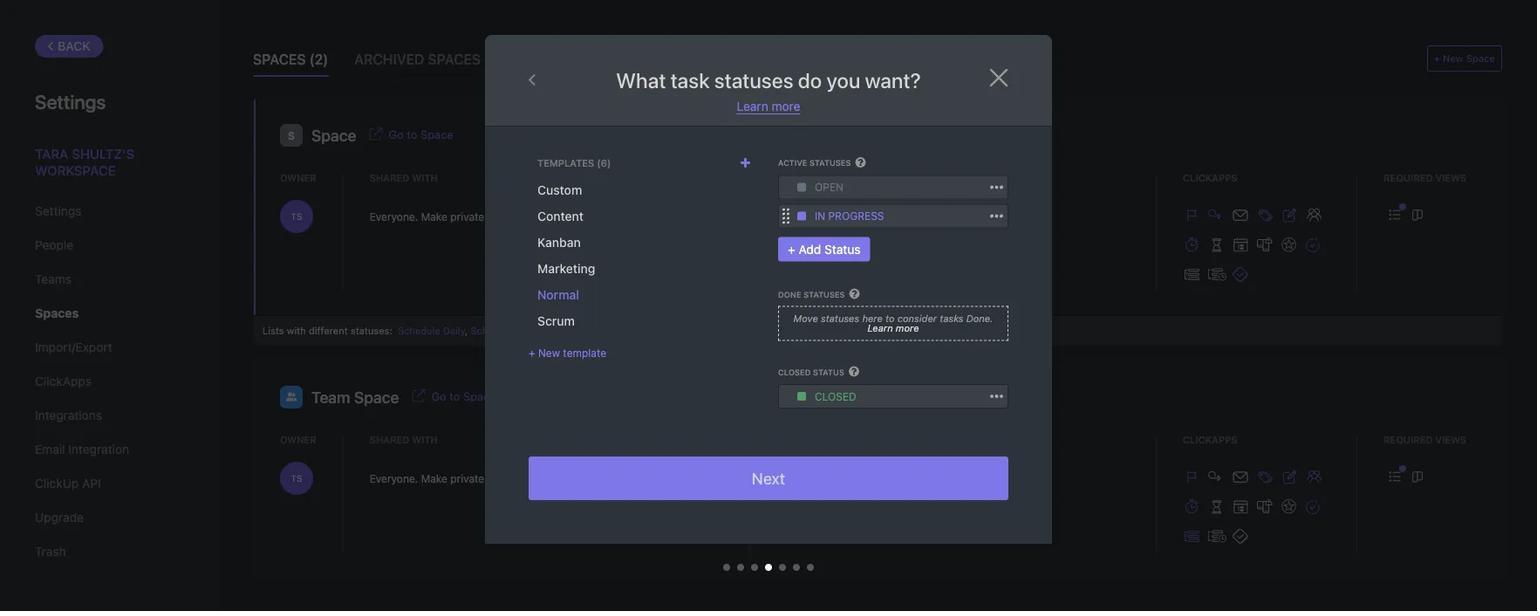 Task type: vqa. For each thing, say whether or not it's contained in the screenshot.
the topmost business time image
no



Task type: describe. For each thing, give the bounding box(es) containing it.
next
[[752, 469, 786, 488]]

import/export link
[[35, 333, 182, 362]]

clickapps for team space
[[1184, 434, 1238, 445]]

task
[[671, 68, 710, 93]]

custom
[[538, 183, 582, 197]]

upgrade
[[35, 510, 84, 525]]

active statuses
[[779, 158, 851, 168]]

private for team space
[[451, 472, 485, 484]]

kanban
[[538, 235, 581, 250]]

to down the lists with different statuses: schedule daily , schedule daily on the left of the page
[[450, 390, 460, 403]]

statuses
[[776, 172, 826, 183]]

+ new template
[[529, 347, 607, 359]]

settings inside settings link
[[35, 204, 82, 218]]

go to space link for team space
[[432, 388, 496, 403]]

everyone. for space
[[370, 210, 418, 223]]

settings link
[[35, 196, 182, 226]]

statuses up learn more
[[715, 68, 794, 93]]

lists
[[263, 325, 284, 336]]

go to space for space
[[389, 128, 454, 141]]

teams
[[35, 272, 72, 286]]

email integration link
[[35, 435, 182, 464]]

clickapps link
[[35, 367, 182, 396]]

closed for closed status
[[779, 368, 811, 377]]

here
[[863, 313, 883, 324]]

spaces (2)
[[253, 51, 328, 68]]

+ for + add status
[[788, 242, 796, 256]]

0 vertical spatial learn more link
[[737, 99, 801, 114]]

make for team space
[[421, 472, 448, 484]]

private for space
[[451, 210, 485, 223]]

shultz's
[[72, 146, 135, 161]]

workspace
[[35, 163, 116, 178]]

want?
[[865, 68, 922, 93]]

to left the in
[[779, 211, 790, 220]]

move statuses here to consider tasks done. learn more
[[794, 313, 994, 334]]

next button
[[529, 457, 1009, 500]]

+ for + new space
[[1435, 53, 1441, 64]]

archived
[[355, 51, 425, 68]]

shared for team space
[[370, 434, 410, 445]]

add
[[799, 242, 822, 256]]

tara
[[35, 146, 68, 161]]

dropdown menu image for in progress
[[798, 212, 807, 220]]

views for space
[[1436, 172, 1468, 183]]

template
[[563, 347, 607, 359]]

owner for team space
[[280, 434, 317, 445]]

clickapps inside settings element
[[35, 374, 92, 388]]

you
[[827, 68, 861, 93]]

+ for + new template
[[529, 347, 536, 359]]

required for team space
[[1384, 434, 1434, 445]]

make for space
[[421, 210, 448, 223]]

people link
[[35, 230, 182, 260]]

team
[[312, 388, 351, 406]]

integrations
[[35, 408, 102, 422]]

+ new space
[[1435, 53, 1496, 64]]

upgrade link
[[35, 503, 182, 532]]

people
[[35, 238, 73, 252]]

templates (6)
[[538, 158, 611, 169]]

what task statuses do you want?
[[616, 68, 922, 93]]

1 daily from the left
[[443, 325, 465, 336]]

trash link
[[35, 537, 182, 566]]

statuses for move
[[821, 313, 860, 324]]

integration
[[68, 442, 129, 457]]

what task statuses do you want? dialog
[[485, 35, 1053, 587]]

integrations link
[[35, 401, 182, 430]]

statuses:
[[351, 325, 393, 336]]

consider
[[898, 313, 938, 324]]

what
[[616, 68, 666, 93]]

content
[[538, 209, 584, 223]]

statuses for done
[[804, 290, 845, 299]]

progress inside what task statuses do you want? dialog
[[829, 210, 885, 222]]

0 horizontal spatial complete
[[812, 211, 856, 220]]

shared with for space
[[370, 172, 438, 183]]

templates
[[538, 158, 595, 169]]

go for team space
[[432, 390, 447, 403]]

new for new template
[[539, 347, 560, 359]]

spaces for spaces (2)
[[253, 51, 306, 68]]

tara shultz's workspace
[[35, 146, 135, 178]]

more inside move statuses here to consider tasks done. learn more
[[896, 323, 920, 334]]

2 schedule from the left
[[471, 325, 513, 336]]

closed status
[[779, 368, 845, 377]]

spaces for spaces
[[35, 306, 79, 320]]

back
[[58, 39, 91, 53]]

1 vertical spatial complete
[[874, 473, 918, 482]]

import/export
[[35, 340, 112, 354]]

required views for team space
[[1384, 434, 1468, 445]]



Task type: locate. For each thing, give the bounding box(es) containing it.
spaces link
[[35, 299, 182, 328]]

0 vertical spatial complete
[[812, 211, 856, 220]]

1 settings from the top
[[35, 90, 106, 113]]

statuses left here at the right bottom
[[821, 313, 860, 324]]

0 vertical spatial go to space link
[[389, 126, 454, 141]]

api
[[82, 476, 101, 491]]

1 shared with from the top
[[370, 172, 438, 183]]

progress up status
[[829, 210, 885, 222]]

0 horizontal spatial closed
[[779, 368, 811, 377]]

1 horizontal spatial +
[[788, 242, 796, 256]]

clickup api
[[35, 476, 101, 491]]

statuses
[[715, 68, 794, 93], [810, 158, 851, 168], [804, 290, 845, 299], [821, 313, 860, 324]]

done
[[779, 290, 802, 299]]

to do complete
[[779, 211, 856, 220]]

go
[[389, 128, 404, 141], [432, 390, 447, 403]]

0 vertical spatial shared
[[370, 172, 410, 183]]

daily up + new template
[[516, 325, 539, 336]]

0 vertical spatial dropdown menu image
[[798, 183, 807, 191]]

2 required from the top
[[1384, 434, 1434, 445]]

views
[[1436, 172, 1468, 183], [1436, 434, 1468, 445]]

closed down status
[[815, 390, 857, 402]]

marketing
[[538, 261, 596, 276]]

schedule left ","
[[398, 325, 441, 336]]

(6)
[[597, 158, 611, 169]]

1 make from the top
[[421, 210, 448, 223]]

learn more link down what task statuses do you want?
[[737, 99, 801, 114]]

user group image
[[286, 392, 297, 401]]

1 vertical spatial go to space
[[432, 390, 496, 403]]

email
[[35, 442, 65, 457]]

complete right in
[[874, 473, 918, 482]]

1 vertical spatial private
[[451, 472, 485, 484]]

go to space for team space
[[432, 390, 496, 403]]

go down the lists with different statuses: schedule daily , schedule daily on the left of the page
[[432, 390, 447, 403]]

to inside move statuses here to consider tasks done. learn more
[[886, 313, 895, 324]]

2 vertical spatial clickapps
[[1184, 434, 1238, 445]]

to down 'archived spaces (0)'
[[407, 128, 418, 141]]

(0)
[[484, 51, 504, 68]]

2 daily from the left
[[516, 325, 539, 336]]

0 horizontal spatial daily
[[443, 325, 465, 336]]

0 vertical spatial everyone. make private
[[370, 210, 485, 223]]

private
[[451, 210, 485, 223], [451, 472, 485, 484]]

archived spaces (0)
[[355, 51, 504, 68]]

2 views from the top
[[1436, 434, 1468, 445]]

1 horizontal spatial go
[[432, 390, 447, 403]]

closed
[[779, 368, 811, 377], [815, 390, 857, 402]]

in
[[815, 210, 826, 222]]

status
[[825, 242, 861, 256]]

0 horizontal spatial learn more link
[[737, 99, 801, 114]]

go for space
[[389, 128, 404, 141]]

2 private from the top
[[451, 472, 485, 484]]

spaces down teams on the left
[[35, 306, 79, 320]]

0 vertical spatial go to space
[[389, 128, 454, 141]]

closed left status
[[779, 368, 811, 377]]

0 vertical spatial clickapps
[[1184, 172, 1238, 183]]

to do in progress complete
[[779, 473, 918, 482]]

more
[[772, 99, 801, 113], [896, 323, 920, 334]]

0 vertical spatial settings
[[35, 90, 106, 113]]

0 vertical spatial required views
[[1384, 172, 1468, 183]]

daily right statuses:
[[443, 325, 465, 336]]

back link
[[35, 35, 104, 58]]

move
[[794, 313, 819, 324]]

1 dropdown menu image from the top
[[798, 183, 807, 191]]

scrum
[[538, 314, 575, 328]]

shared for space
[[370, 172, 410, 183]]

+
[[1435, 53, 1441, 64], [788, 242, 796, 256], [529, 347, 536, 359]]

clickup
[[35, 476, 79, 491]]

1 required views from the top
[[1384, 172, 1468, 183]]

0 horizontal spatial learn
[[737, 99, 769, 113]]

2 vertical spatial +
[[529, 347, 536, 359]]

1 vertical spatial go to space link
[[432, 388, 496, 403]]

learn more
[[737, 99, 801, 113]]

space
[[1467, 53, 1496, 64], [312, 126, 357, 145], [421, 128, 454, 141], [354, 388, 399, 406], [464, 390, 496, 403]]

do left the you at the right top of page
[[799, 68, 822, 93]]

make
[[421, 210, 448, 223], [421, 472, 448, 484]]

settings
[[35, 90, 106, 113], [35, 204, 82, 218]]

1 vertical spatial learn
[[868, 323, 894, 334]]

dropdown menu image
[[798, 183, 807, 191], [798, 212, 807, 220]]

with for space
[[412, 172, 438, 183]]

+ add status
[[788, 242, 861, 256]]

0 horizontal spatial +
[[529, 347, 536, 359]]

1 views from the top
[[1436, 172, 1468, 183]]

1 vertical spatial with
[[287, 325, 306, 336]]

spaces
[[253, 51, 306, 68], [428, 51, 481, 68], [35, 306, 79, 320]]

,
[[465, 325, 468, 336]]

0 vertical spatial make
[[421, 210, 448, 223]]

2 vertical spatial with
[[412, 434, 438, 445]]

go down archived at the top left
[[389, 128, 404, 141]]

1 vertical spatial new
[[539, 347, 560, 359]]

settings down back link
[[35, 90, 106, 113]]

learn left consider
[[868, 323, 894, 334]]

tasks
[[940, 313, 964, 324]]

dropdown menu image left the in
[[798, 212, 807, 220]]

clickapps
[[1184, 172, 1238, 183], [35, 374, 92, 388], [1184, 434, 1238, 445]]

0 horizontal spatial new
[[539, 347, 560, 359]]

with
[[412, 172, 438, 183], [287, 325, 306, 336], [412, 434, 438, 445]]

views for team space
[[1436, 434, 1468, 445]]

1 horizontal spatial learn more link
[[868, 323, 920, 334]]

everyone. for team space
[[370, 472, 418, 484]]

1 vertical spatial closed
[[815, 390, 857, 402]]

done.
[[967, 313, 994, 324]]

1 owner from the top
[[280, 172, 317, 183]]

1 private from the top
[[451, 210, 485, 223]]

2 shared with from the top
[[370, 434, 438, 445]]

1 vertical spatial required views
[[1384, 434, 1468, 445]]

required views for space
[[1384, 172, 1468, 183]]

with for team space
[[412, 434, 438, 445]]

1 vertical spatial settings
[[35, 204, 82, 218]]

required
[[1384, 172, 1434, 183], [1384, 434, 1434, 445]]

2 horizontal spatial spaces
[[428, 51, 481, 68]]

trash
[[35, 544, 66, 559]]

progress
[[829, 210, 885, 222], [823, 473, 867, 482]]

spaces left (0)
[[428, 51, 481, 68]]

schedule
[[398, 325, 441, 336], [471, 325, 513, 336]]

everyone. make private for team space
[[370, 472, 485, 484]]

shared
[[370, 172, 410, 183], [370, 434, 410, 445]]

1 horizontal spatial complete
[[874, 473, 918, 482]]

do left in
[[792, 473, 805, 482]]

1 horizontal spatial learn
[[868, 323, 894, 334]]

statuses inside move statuses here to consider tasks done. learn more
[[821, 313, 860, 324]]

0 vertical spatial required
[[1384, 172, 1434, 183]]

normal
[[538, 288, 580, 302]]

in progress
[[815, 210, 885, 222]]

learn more link left tasks
[[868, 323, 920, 334]]

1 vertical spatial make
[[421, 472, 448, 484]]

1 vertical spatial +
[[788, 242, 796, 256]]

0 horizontal spatial spaces
[[35, 306, 79, 320]]

statuses up move
[[804, 290, 845, 299]]

1 vertical spatial everyone. make private
[[370, 472, 485, 484]]

open
[[815, 181, 844, 193]]

0 vertical spatial learn
[[737, 99, 769, 113]]

0 vertical spatial go
[[389, 128, 404, 141]]

statuses for active
[[810, 158, 851, 168]]

go to space link down ","
[[432, 388, 496, 403]]

go to space down ","
[[432, 390, 496, 403]]

0 vertical spatial shared with
[[370, 172, 438, 183]]

do for in
[[792, 473, 805, 482]]

1 everyone. make private from the top
[[370, 210, 485, 223]]

settings element
[[0, 0, 218, 611]]

1 vertical spatial learn more link
[[868, 323, 920, 334]]

1 vertical spatial more
[[896, 323, 920, 334]]

learn down what task statuses do you want?
[[737, 99, 769, 113]]

statuses up open
[[810, 158, 851, 168]]

new
[[1444, 53, 1464, 64], [539, 347, 560, 359]]

spaces left (2)
[[253, 51, 306, 68]]

dropdown menu image down active
[[798, 183, 807, 191]]

spaces inside spaces link
[[35, 306, 79, 320]]

0 vertical spatial progress
[[829, 210, 885, 222]]

to right here at the right bottom
[[886, 313, 895, 324]]

email integration
[[35, 442, 129, 457]]

do for complete
[[792, 211, 805, 220]]

1 horizontal spatial daily
[[516, 325, 539, 336]]

do left the in
[[792, 211, 805, 220]]

everyone. make private for space
[[370, 210, 485, 223]]

progress right in
[[823, 473, 867, 482]]

required for space
[[1384, 172, 1434, 183]]

1 required from the top
[[1384, 172, 1434, 183]]

1 vertical spatial dropdown menu image
[[798, 212, 807, 220]]

1 horizontal spatial closed
[[815, 390, 857, 402]]

0 horizontal spatial schedule
[[398, 325, 441, 336]]

dropdown menu image for open
[[798, 183, 807, 191]]

owner for space
[[280, 172, 317, 183]]

1 schedule from the left
[[398, 325, 441, 336]]

more down what task statuses do you want?
[[772, 99, 801, 113]]

2 everyone. make private from the top
[[370, 472, 485, 484]]

2 vertical spatial do
[[792, 473, 805, 482]]

2 owner from the top
[[280, 434, 317, 445]]

go to space link down 'archived spaces (0)'
[[389, 126, 454, 141]]

0 vertical spatial owner
[[280, 172, 317, 183]]

2 make from the top
[[421, 472, 448, 484]]

0 horizontal spatial go
[[389, 128, 404, 141]]

done statuses
[[779, 290, 845, 299]]

settings up people
[[35, 204, 82, 218]]

2 settings from the top
[[35, 204, 82, 218]]

clickup api link
[[35, 469, 182, 498]]

go to space link for space
[[389, 126, 454, 141]]

1 vertical spatial shared with
[[370, 434, 438, 445]]

shared with for team space
[[370, 434, 438, 445]]

go to space link
[[389, 126, 454, 141], [432, 388, 496, 403]]

1 vertical spatial clickapps
[[35, 374, 92, 388]]

1 shared from the top
[[370, 172, 410, 183]]

lists with different statuses: schedule daily , schedule daily
[[263, 325, 539, 336]]

go to space down 'archived spaces (0)'
[[389, 128, 454, 141]]

0 vertical spatial with
[[412, 172, 438, 183]]

everyone. make private
[[370, 210, 485, 223], [370, 472, 485, 484]]

0 vertical spatial everyone.
[[370, 210, 418, 223]]

status
[[814, 368, 845, 377]]

1 vertical spatial go
[[432, 390, 447, 403]]

1 horizontal spatial new
[[1444, 53, 1464, 64]]

1 horizontal spatial schedule
[[471, 325, 513, 336]]

1 vertical spatial do
[[792, 211, 805, 220]]

complete down open
[[812, 211, 856, 220]]

everyone.
[[370, 210, 418, 223], [370, 472, 418, 484]]

2 required views from the top
[[1384, 434, 1468, 445]]

2 shared from the top
[[370, 434, 410, 445]]

1 vertical spatial owner
[[280, 434, 317, 445]]

0 vertical spatial private
[[451, 210, 485, 223]]

teams link
[[35, 264, 182, 294]]

1 everyone. from the top
[[370, 210, 418, 223]]

2 dropdown menu image from the top
[[798, 212, 807, 220]]

2 everyone. from the top
[[370, 472, 418, 484]]

1 vertical spatial required
[[1384, 434, 1434, 445]]

clickapps for space
[[1184, 172, 1238, 183]]

daily
[[443, 325, 465, 336], [516, 325, 539, 336]]

different
[[309, 325, 348, 336]]

more right here at the right bottom
[[896, 323, 920, 334]]

1 horizontal spatial more
[[896, 323, 920, 334]]

0 horizontal spatial more
[[772, 99, 801, 113]]

learn inside move statuses here to consider tasks done. learn more
[[868, 323, 894, 334]]

closed for closed
[[815, 390, 857, 402]]

1 vertical spatial everyone.
[[370, 472, 418, 484]]

0 vertical spatial +
[[1435, 53, 1441, 64]]

to
[[407, 128, 418, 141], [779, 211, 790, 220], [886, 313, 895, 324], [450, 390, 460, 403], [779, 473, 790, 482]]

0 vertical spatial views
[[1436, 172, 1468, 183]]

new inside what task statuses do you want? dialog
[[539, 347, 560, 359]]

do inside what task statuses do you want? dialog
[[799, 68, 822, 93]]

1 vertical spatial views
[[1436, 434, 1468, 445]]

0 vertical spatial more
[[772, 99, 801, 113]]

new for new space
[[1444, 53, 1464, 64]]

active
[[779, 158, 808, 168]]

shared with
[[370, 172, 438, 183], [370, 434, 438, 445]]

do
[[799, 68, 822, 93], [792, 211, 805, 220], [792, 473, 805, 482]]

complete
[[812, 211, 856, 220], [874, 473, 918, 482]]

owner
[[280, 172, 317, 183], [280, 434, 317, 445]]

team space
[[312, 388, 399, 406]]

learn more link
[[737, 99, 801, 114], [868, 323, 920, 334]]

1 vertical spatial shared
[[370, 434, 410, 445]]

schedule right ","
[[471, 325, 513, 336]]

1 vertical spatial progress
[[823, 473, 867, 482]]

0 vertical spatial do
[[799, 68, 822, 93]]

0 vertical spatial new
[[1444, 53, 1464, 64]]

0 vertical spatial closed
[[779, 368, 811, 377]]

2 horizontal spatial +
[[1435, 53, 1441, 64]]

in
[[812, 473, 820, 482]]

(2)
[[309, 51, 328, 68]]

1 horizontal spatial spaces
[[253, 51, 306, 68]]

to left in
[[779, 473, 790, 482]]



